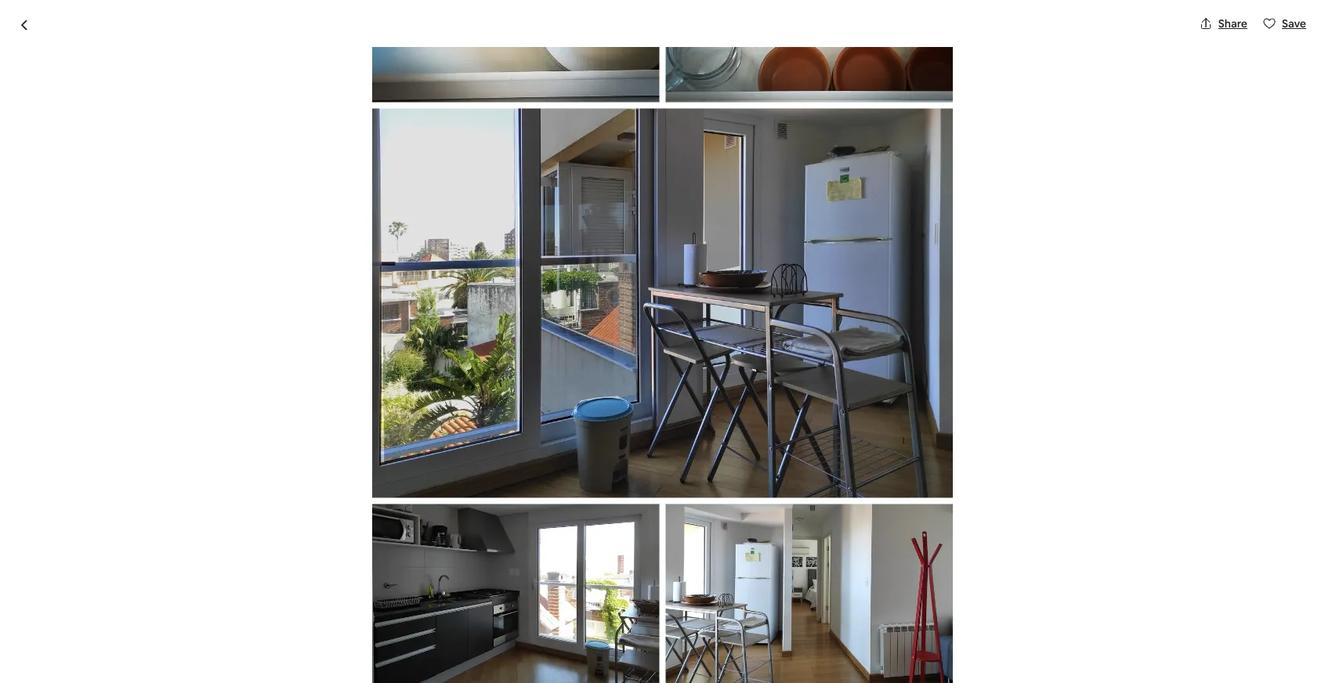 Task type: vqa. For each thing, say whether or not it's contained in the screenshot.
leftmost house rules
no



Task type: locate. For each thing, give the bounding box(es) containing it.
· down close
[[411, 114, 413, 130]]

2 left the baths
[[405, 560, 413, 576]]

None search field
[[525, 13, 801, 50]]

hosted
[[361, 533, 418, 555]]

that's
[[401, 642, 429, 656]]

share button
[[1194, 10, 1254, 37]]

1 horizontal spatial ·
[[411, 114, 413, 130]]

share
[[1219, 16, 1248, 31]]

0 vertical spatial ·
[[411, 114, 413, 130]]

bright apartment close to the seafront image 3 image
[[669, 335, 882, 509]]

0 horizontal spatial 2
[[359, 560, 366, 576]]

listing image 14 image
[[372, 0, 660, 102], [372, 0, 660, 102]]

2 left beds
[[359, 560, 366, 576]]

0 horizontal spatial ·
[[400, 560, 403, 576]]

close
[[398, 80, 452, 106]]

2 2 from the left
[[405, 560, 413, 576]]

a
[[274, 642, 282, 656]]

fabrizio jorge
[[446, 533, 560, 555]]

· right beds
[[400, 560, 403, 576]]

beds
[[368, 560, 397, 576]]

workspace
[[339, 622, 403, 638]]

save
[[1282, 16, 1307, 31]]

the
[[481, 80, 514, 106]]

dialog
[[0, 0, 1325, 684]]

listing image 18 image
[[666, 504, 953, 684], [666, 504, 953, 684]]

listing image 17 image
[[372, 504, 660, 684], [372, 504, 660, 684]]

dedicated workspace a common area with wifi that's well-suited for working.
[[274, 622, 549, 656]]

rental
[[275, 533, 322, 555]]

common
[[284, 642, 329, 656]]

1 horizontal spatial 2
[[405, 560, 413, 576]]

bright apartment close to the seafront image 4 image
[[888, 149, 1102, 329]]

2
[[359, 560, 366, 576], [405, 560, 413, 576]]

for
[[489, 642, 503, 656]]

suited
[[455, 642, 486, 656]]

bright apartment close to the seafront superhost · montevideo, uruguay
[[224, 80, 601, 130]]

entire
[[224, 533, 271, 555]]

fabrizio jorge is a superhost. learn more about fabrizio jorge. image
[[692, 534, 736, 578], [692, 534, 736, 578]]

night
[[860, 558, 889, 574]]

1 vertical spatial ·
[[400, 560, 403, 576]]

listing image 15 image
[[666, 0, 953, 102], [666, 0, 953, 102]]

seafront
[[518, 80, 601, 106]]

listing image 16 image
[[372, 109, 953, 498], [372, 109, 953, 498]]

apartment
[[287, 80, 393, 106]]

·
[[411, 114, 413, 130], [400, 560, 403, 576]]



Task type: describe. For each thing, give the bounding box(es) containing it.
entire rental unit hosted by fabrizio jorge 2 beds · 2 baths
[[224, 533, 560, 576]]

wifi
[[381, 642, 398, 656]]

bright
[[224, 80, 282, 106]]

to
[[456, 80, 477, 106]]

bright apartment close to the seafront image 1 image
[[224, 149, 663, 509]]

unit
[[326, 533, 358, 555]]

with
[[356, 642, 378, 656]]

working.
[[506, 642, 549, 656]]

uruguay
[[486, 114, 530, 128]]

montevideo, uruguay button
[[420, 111, 530, 130]]

well-
[[431, 642, 455, 656]]

· inside bright apartment close to the seafront superhost · montevideo, uruguay
[[411, 114, 413, 130]]

superhost
[[352, 114, 404, 128]]

montevideo,
[[420, 114, 484, 128]]

· inside the entire rental unit hosted by fabrizio jorge 2 beds · 2 baths
[[400, 560, 403, 576]]

baths
[[415, 560, 448, 576]]

by
[[422, 533, 442, 555]]

bright apartment close to the seafront image 2 image
[[669, 149, 882, 329]]

$51 night
[[829, 554, 889, 576]]

1 2 from the left
[[359, 560, 366, 576]]

10/26/2023 button
[[829, 594, 1081, 638]]

dedicated
[[274, 622, 336, 638]]

bright apartment close to the seafront image 5 image
[[888, 335, 1102, 509]]

dialog containing share
[[0, 0, 1325, 684]]

area
[[332, 642, 354, 656]]

save button
[[1257, 10, 1313, 37]]

10/26/2023
[[838, 614, 896, 628]]

$51
[[829, 554, 856, 576]]



